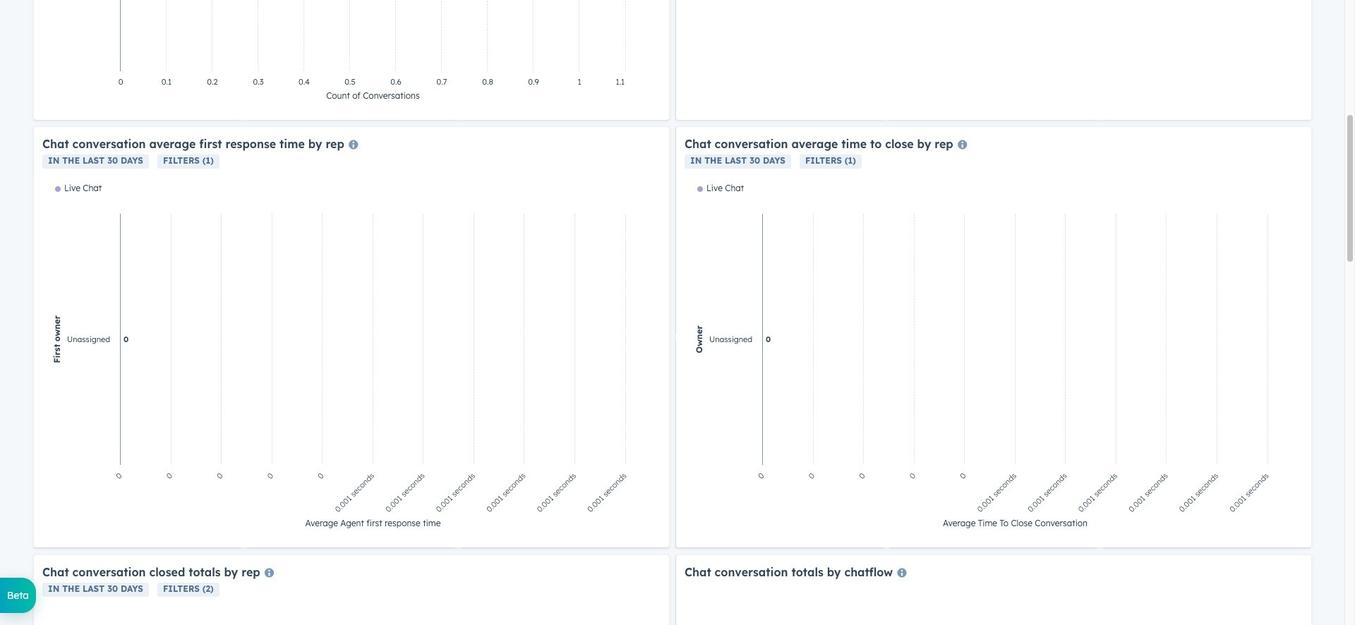 Task type: describe. For each thing, give the bounding box(es) containing it.
chat conversation average time to close by rep element
[[677, 127, 1312, 548]]

chat conversation totals by chatflow element
[[677, 556, 1312, 626]]

chat conversation average first response time by rep element
[[34, 127, 670, 548]]

toggle series visibility region for the chat conversation average time to close by rep element
[[698, 183, 745, 194]]



Task type: vqa. For each thing, say whether or not it's contained in the screenshot.
Options button
no



Task type: locate. For each thing, give the bounding box(es) containing it.
interactive chart image
[[42, 0, 661, 112], [42, 183, 661, 540], [685, 183, 1304, 540]]

toggle series visibility region
[[55, 183, 102, 194], [698, 183, 745, 194]]

0 horizontal spatial toggle series visibility region
[[55, 183, 102, 194]]

interactive chart image for toggle series visibility region within chat conversation average first response time by rep element
[[42, 183, 661, 540]]

toggle series visibility region for chat conversation average first response time by rep element
[[55, 183, 102, 194]]

interactive chart image for toggle series visibility region in the the chat conversation average time to close by rep element
[[685, 183, 1304, 540]]

2 toggle series visibility region from the left
[[698, 183, 745, 194]]

1 horizontal spatial toggle series visibility region
[[698, 183, 745, 194]]

interactive chart image inside chat conversation average first response time by rep element
[[42, 183, 661, 540]]

chat conversation closed totals by rep element
[[34, 556, 670, 626]]

chat conversation totals by url element
[[677, 0, 1312, 120]]

1 toggle series visibility region from the left
[[55, 183, 102, 194]]

toggle series visibility region inside chat conversation average first response time by rep element
[[55, 183, 102, 194]]

interactive chart image inside the chat conversation average time to close by rep element
[[685, 183, 1304, 540]]

toggle series visibility region inside the chat conversation average time to close by rep element
[[698, 183, 745, 194]]



